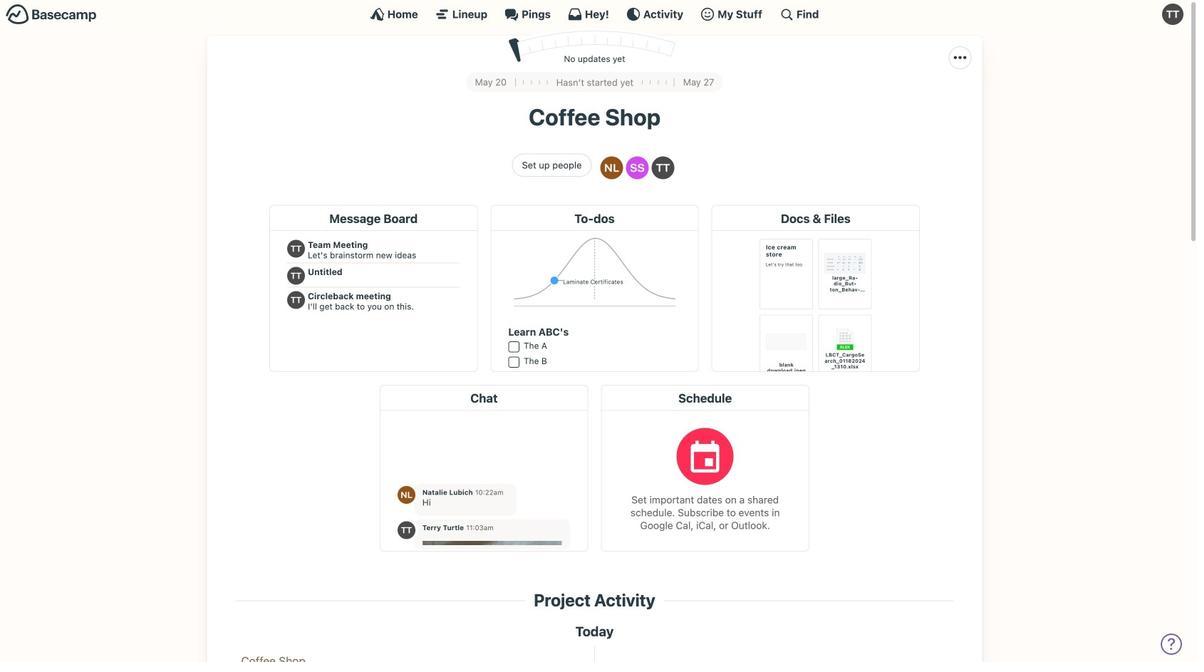 Task type: vqa. For each thing, say whether or not it's contained in the screenshot.
Fri,
no



Task type: describe. For each thing, give the bounding box(es) containing it.
sarah silvers image
[[626, 156, 649, 179]]

terry turtle image
[[1163, 4, 1184, 25]]

keyboard shortcut: ⌘ + / image
[[780, 7, 794, 21]]

main element
[[0, 0, 1190, 28]]



Task type: locate. For each thing, give the bounding box(es) containing it.
natalie lubich image
[[601, 156, 623, 179]]

switch accounts image
[[6, 4, 97, 26]]

people on this project element
[[598, 154, 678, 191]]

terry turtle image
[[652, 156, 675, 179]]



